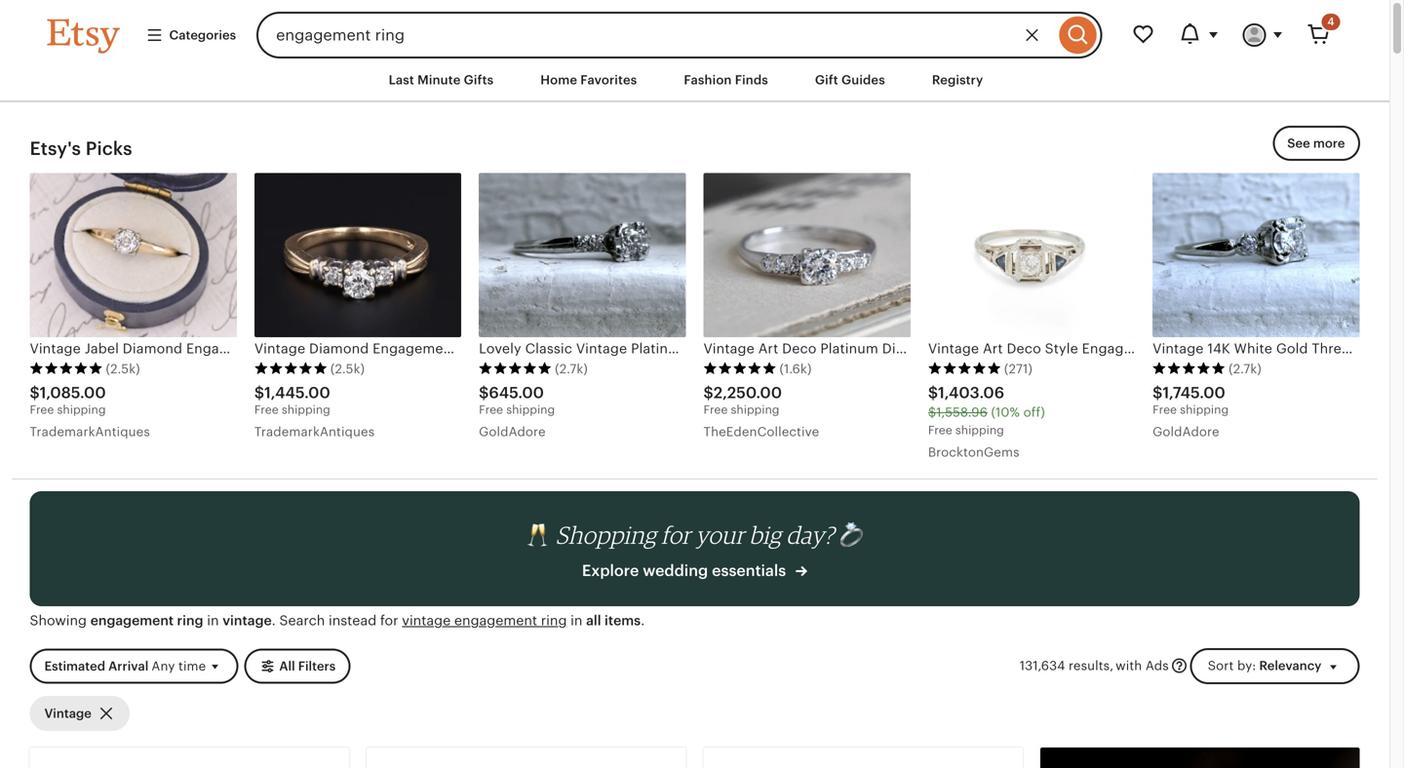 Task type: locate. For each thing, give the bounding box(es) containing it.
$ inside $ 1,745.00 free shipping goldadore
[[1153, 384, 1163, 402]]

(2.7k) for 1,745.00
[[1229, 362, 1262, 377]]

vintage jabel diamond engagement ring of 14k gold
[[30, 341, 382, 356]]

in left the all
[[571, 613, 583, 629]]

vintage engagement ring link
[[402, 613, 567, 629]]

deco
[[1007, 341, 1041, 356]]

1 horizontal spatial engagement
[[454, 613, 537, 629]]

3 5 out of 5 stars image from the left
[[479, 362, 552, 375]]

2 ring from the left
[[461, 341, 491, 356]]

shipping inside $ 2,250.00 free shipping theedencollective
[[731, 403, 780, 416]]

14k up 1,445.00 on the left of the page
[[325, 341, 347, 356]]

free for 1,085.00
[[30, 403, 54, 416]]

2.05ct gia-certified old european cut diamond engagement ring. platinum ring. image
[[1041, 748, 1360, 768]]

for up wedding
[[661, 521, 691, 549]]

filters
[[298, 659, 336, 674]]

1 product video element from the left
[[367, 748, 686, 768]]

2 vintage from the left
[[402, 613, 451, 629]]

0 horizontal spatial ring
[[274, 341, 304, 356]]

0 horizontal spatial vintage
[[223, 613, 272, 629]]

(2.5k) up $ 1,445.00 free shipping trademarkantiques
[[330, 362, 365, 377]]

$ inside the $ 1,085.00 free shipping trademarkantiques
[[30, 384, 40, 402]]

free inside $ 645.00 free shipping goldadore
[[479, 403, 503, 416]]

free inside $ 2,250.00 free shipping theedencollective
[[704, 403, 728, 416]]

trademarkantiques down 1,085.00
[[30, 425, 150, 439]]

menu bar
[[12, 59, 1377, 103]]

any
[[152, 659, 175, 674]]

your
[[696, 521, 744, 549]]

0 horizontal spatial ring
[[177, 613, 203, 629]]

edwardian 2.07 ctw old european cut diamond 14 karat white gold engagement ring image
[[30, 748, 349, 768]]

vintage for 1,403.06
[[928, 341, 979, 356]]

5 out of 5 stars image for 1,745.00
[[1153, 362, 1226, 375]]

1 horizontal spatial ring
[[461, 341, 491, 356]]

goldadore inside $ 1,745.00 free shipping goldadore
[[1153, 425, 1220, 439]]

2 of from the left
[[494, 341, 508, 356]]

1 horizontal spatial engagement
[[373, 341, 457, 356]]

with
[[1116, 659, 1142, 673]]

gia certified 4.10 carat l si2 round natural diamond platinum engagement ring image
[[367, 748, 686, 768]]

1 horizontal spatial trademarkantiques
[[254, 425, 375, 439]]

0 horizontal spatial (2.7k)
[[555, 362, 588, 377]]

free down 645.00
[[479, 403, 503, 416]]

2 14k from the left
[[512, 341, 533, 356]]

2 horizontal spatial engagement
[[1082, 341, 1166, 356]]

2 product video element from the left
[[704, 748, 1023, 768]]

engagement down 🥂
[[454, 613, 537, 629]]

gift
[[815, 73, 838, 87]]

explore
[[582, 562, 639, 580]]

0 horizontal spatial goldadore
[[479, 425, 546, 439]]

vintage diamond engagement ring of 14k gold
[[254, 341, 569, 356]]

1 horizontal spatial product video element
[[704, 748, 1023, 768]]

product video element
[[367, 748, 686, 768], [704, 748, 1023, 768], [1041, 748, 1360, 768]]

shipping down 1,085.00
[[57, 403, 106, 416]]

131,634
[[1020, 659, 1065, 673]]

goldadore inside $ 645.00 free shipping goldadore
[[479, 425, 546, 439]]

registry
[[932, 73, 983, 87]]

. right the all
[[641, 613, 645, 629]]

3 product video element from the left
[[1041, 748, 1360, 768]]

showing engagement ring in vintage .         search instead for vintage engagement ring in all items .
[[30, 613, 645, 629]]

shipping down 645.00
[[506, 403, 555, 416]]

fashion finds
[[684, 73, 768, 87]]

gold up 645.00
[[537, 341, 569, 356]]

free for 1,745.00
[[1153, 403, 1177, 416]]

last minute gifts link
[[374, 62, 508, 98]]

2 ring from the left
[[541, 613, 567, 629]]

5 out of 5 stars image up 1,445.00 on the left of the page
[[254, 362, 327, 375]]

goldadore
[[479, 425, 546, 439], [1153, 425, 1220, 439]]

0 horizontal spatial 14k
[[325, 341, 347, 356]]

shipping for 1,085.00
[[57, 403, 106, 416]]

0 horizontal spatial (2.5k)
[[106, 362, 140, 377]]

2 (2.5k) from the left
[[330, 362, 365, 377]]

$
[[30, 384, 40, 402], [254, 384, 264, 402], [479, 384, 489, 402], [704, 384, 714, 402], [928, 384, 938, 402], [1153, 384, 1163, 402], [928, 405, 936, 420]]

gifts
[[464, 73, 494, 87]]

shipping down 1,445.00 on the left of the page
[[282, 403, 330, 416]]

off)
[[1024, 405, 1045, 420]]

5 out of 5 stars image
[[30, 362, 103, 375], [254, 362, 327, 375], [479, 362, 552, 375], [704, 362, 777, 375], [928, 362, 1001, 375], [1153, 362, 1226, 375]]

.
[[272, 613, 276, 629], [641, 613, 645, 629]]

1 horizontal spatial gold
[[537, 341, 569, 356]]

goldadore for 645.00
[[479, 425, 546, 439]]

$ inside $ 2,250.00 free shipping theedencollective
[[704, 384, 714, 402]]

2 (2.7k) from the left
[[1229, 362, 1262, 377]]

14k
[[325, 341, 347, 356], [512, 341, 533, 356]]

guides
[[842, 73, 885, 87]]

of up 645.00
[[494, 341, 508, 356]]

1 (2.5k) from the left
[[106, 362, 140, 377]]

0 horizontal spatial engagement
[[186, 341, 270, 356]]

relevancy
[[1259, 659, 1322, 673]]

ring
[[177, 613, 203, 629], [541, 613, 567, 629]]

free down 1,558.96 on the right bottom of the page
[[928, 424, 952, 437]]

0 horizontal spatial of
[[308, 341, 321, 356]]

shipping inside $ 645.00 free shipping goldadore
[[506, 403, 555, 416]]

free inside the $ 1,403.06 $ 1,558.96 (10% off) free shipping brocktongems
[[928, 424, 952, 437]]

(2.5k) for 1,085.00
[[106, 362, 140, 377]]

1,745.00
[[1163, 384, 1226, 402]]

5 out of 5 stars image up 645.00
[[479, 362, 552, 375]]

diamond
[[123, 341, 182, 356], [309, 341, 369, 356]]

6 5 out of 5 stars image from the left
[[1153, 362, 1226, 375]]

shipping down 1,745.00
[[1180, 403, 1229, 416]]

theedencollective
[[704, 425, 819, 439]]

in
[[207, 613, 219, 629], [571, 613, 583, 629]]

vintage art deco style engagement ring, 0.20 carats
[[928, 341, 1285, 356]]

goldadore down 1,745.00
[[1153, 425, 1220, 439]]

free
[[30, 403, 54, 416], [254, 403, 279, 416], [479, 403, 503, 416], [704, 403, 728, 416], [1153, 403, 1177, 416], [928, 424, 952, 437]]

0 horizontal spatial trademarkantiques
[[30, 425, 150, 439]]

1 diamond from the left
[[123, 341, 182, 356]]

0 horizontal spatial product video element
[[367, 748, 686, 768]]

1 vintage from the left
[[223, 613, 272, 629]]

items
[[605, 613, 641, 629]]

gold up $ 1,445.00 free shipping trademarkantiques
[[350, 341, 382, 356]]

$ for 1,085.00
[[30, 384, 40, 402]]

gold
[[350, 341, 382, 356], [537, 341, 569, 356]]

fashion
[[684, 73, 732, 87]]

vintage left search
[[223, 613, 272, 629]]

free for 1,445.00
[[254, 403, 279, 416]]

645.00
[[489, 384, 544, 402]]

free down 2,250.00
[[704, 403, 728, 416]]

$ 1,445.00 free shipping trademarkantiques
[[254, 384, 375, 439]]

(2.5k) down jabel
[[106, 362, 140, 377]]

2 goldadore from the left
[[1153, 425, 1220, 439]]

fashion finds link
[[669, 62, 783, 98]]

ring up time
[[177, 613, 203, 629]]

2 5 out of 5 stars image from the left
[[254, 362, 327, 375]]

(2.5k) for 1,445.00
[[330, 362, 365, 377]]

(2.7k)
[[555, 362, 588, 377], [1229, 362, 1262, 377]]

2 engagement from the left
[[454, 613, 537, 629]]

shipping inside $ 1,445.00 free shipping trademarkantiques
[[282, 403, 330, 416]]

2 . from the left
[[641, 613, 645, 629]]

5 out of 5 stars image up '1,403.06'
[[928, 362, 1001, 375]]

shipping for 645.00
[[506, 403, 555, 416]]

goldadore down 645.00
[[479, 425, 546, 439]]

shipping inside the $ 1,085.00 free shipping trademarkantiques
[[57, 403, 106, 416]]

1 5 out of 5 stars image from the left
[[30, 362, 103, 375]]

2 horizontal spatial product video element
[[1041, 748, 1360, 768]]

1 goldadore from the left
[[479, 425, 546, 439]]

5 out of 5 stars image down ring,
[[1153, 362, 1226, 375]]

. left search
[[272, 613, 276, 629]]

shipping down 2,250.00
[[731, 403, 780, 416]]

0.20
[[1208, 341, 1238, 356]]

0 horizontal spatial in
[[207, 613, 219, 629]]

14k up 645.00
[[512, 341, 533, 356]]

2 trademarkantiques from the left
[[254, 425, 375, 439]]

1 (2.7k) from the left
[[555, 362, 588, 377]]

2 engagement from the left
[[373, 341, 457, 356]]

2 diamond from the left
[[309, 341, 369, 356]]

0 horizontal spatial engagement
[[90, 613, 174, 629]]

1 14k from the left
[[325, 341, 347, 356]]

1 engagement from the left
[[90, 613, 174, 629]]

(1.6k)
[[780, 362, 812, 377]]

explore wedding essentials
[[582, 562, 790, 580]]

5 out of 5 stars image up 1,085.00
[[30, 362, 103, 375]]

4 5 out of 5 stars image from the left
[[704, 362, 777, 375]]

free down 1,085.00
[[30, 403, 54, 416]]

1 . from the left
[[272, 613, 276, 629]]

1 horizontal spatial ring
[[541, 613, 567, 629]]

1 horizontal spatial of
[[494, 341, 508, 356]]

in left search
[[207, 613, 219, 629]]

5 out of 5 stars image up 2,250.00
[[704, 362, 777, 375]]

0 horizontal spatial .
[[272, 613, 276, 629]]

menu bar containing last minute gifts
[[12, 59, 1377, 103]]

1 horizontal spatial vintage
[[402, 613, 451, 629]]

showing
[[30, 613, 87, 629]]

shipping up brocktongems
[[956, 424, 1004, 437]]

1 horizontal spatial diamond
[[309, 341, 369, 356]]

free inside $ 1,445.00 free shipping trademarkantiques
[[254, 403, 279, 416]]

$ 1,085.00 free shipping trademarkantiques
[[30, 384, 150, 439]]

free down 1,445.00 on the left of the page
[[254, 403, 279, 416]]

day?
[[786, 521, 834, 549]]

3 engagement from the left
[[1082, 341, 1166, 356]]

gift guides
[[815, 73, 885, 87]]

shopping
[[555, 521, 656, 549]]

shipping for 1,745.00
[[1180, 403, 1229, 416]]

shipping inside $ 1,745.00 free shipping goldadore
[[1180, 403, 1229, 416]]

1 trademarkantiques from the left
[[30, 425, 150, 439]]

free inside the $ 1,085.00 free shipping trademarkantiques
[[30, 403, 54, 416]]

picks
[[86, 138, 132, 159]]

5 out of 5 stars image for 1,085.00
[[30, 362, 103, 375]]

$ inside $ 645.00 free shipping goldadore
[[479, 384, 489, 402]]

categories banner
[[12, 0, 1377, 59]]

product video element for fancy yellow diamond engagement ring image
[[704, 748, 1023, 768]]

ring left the all
[[541, 613, 567, 629]]

diamond up 1,445.00 on the left of the page
[[309, 341, 369, 356]]

vintage jabel diamond engagement ring of 14k gold image
[[30, 173, 237, 337]]

vintage right instead
[[402, 613, 451, 629]]

4 link
[[1296, 12, 1342, 59]]

diamond right jabel
[[123, 341, 182, 356]]

time
[[179, 659, 206, 674]]

1 horizontal spatial goldadore
[[1153, 425, 1220, 439]]

5 5 out of 5 stars image from the left
[[928, 362, 1001, 375]]

fancy yellow diamond engagement ring image
[[704, 748, 1023, 768]]

vintage 14k white gold three stone diamond engagement ring - 0.86ct. image
[[1153, 173, 1360, 337]]

1 horizontal spatial (2.5k)
[[330, 362, 365, 377]]

for right instead
[[380, 613, 398, 629]]

of up 1,445.00 on the left of the page
[[308, 341, 321, 356]]

see more link
[[1273, 126, 1360, 161]]

engagement up arrival
[[90, 613, 174, 629]]

0 horizontal spatial diamond
[[123, 341, 182, 356]]

vintage up 1,445.00 on the left of the page
[[254, 341, 305, 356]]

$ 1,403.06 $ 1,558.96 (10% off) free shipping brocktongems
[[928, 384, 1045, 460]]

$ inside $ 1,445.00 free shipping trademarkantiques
[[254, 384, 264, 402]]

(2.5k)
[[106, 362, 140, 377], [330, 362, 365, 377]]

0 vertical spatial for
[[661, 521, 691, 549]]

5 out of 5 stars image for 645.00
[[479, 362, 552, 375]]

1 horizontal spatial (2.7k)
[[1229, 362, 1262, 377]]

goldadore for 1,745.00
[[1153, 425, 1220, 439]]

engagement
[[186, 341, 270, 356], [373, 341, 457, 356], [1082, 341, 1166, 356]]

1 horizontal spatial 14k
[[512, 341, 533, 356]]

1 horizontal spatial in
[[571, 613, 583, 629]]

ring up 645.00
[[461, 341, 491, 356]]

trademarkantiques down 1,445.00 on the left of the page
[[254, 425, 375, 439]]

vintage left art
[[928, 341, 979, 356]]

1 ring from the left
[[274, 341, 304, 356]]

free inside $ 1,745.00 free shipping goldadore
[[1153, 403, 1177, 416]]

1 vertical spatial for
[[380, 613, 398, 629]]

free down 1,745.00
[[1153, 403, 1177, 416]]

1 horizontal spatial .
[[641, 613, 645, 629]]

of
[[308, 341, 321, 356], [494, 341, 508, 356]]

None search field
[[257, 12, 1102, 59]]

0 horizontal spatial gold
[[350, 341, 382, 356]]

trademarkantiques for 1,085.00
[[30, 425, 150, 439]]

vintage left jabel
[[30, 341, 81, 356]]

wedding
[[643, 562, 708, 580]]

ring up 1,445.00 on the left of the page
[[274, 341, 304, 356]]

4
[[1328, 16, 1335, 28]]



Task type: describe. For each thing, give the bounding box(es) containing it.
arrival
[[108, 659, 149, 674]]

1,085.00
[[40, 384, 106, 402]]

categories button
[[131, 17, 251, 53]]

free for 645.00
[[479, 403, 503, 416]]

art
[[983, 341, 1003, 356]]

1,558.96
[[936, 405, 988, 420]]

Search for anything text field
[[257, 12, 1055, 59]]

favorites
[[581, 73, 637, 87]]

5 out of 5 stars image for 2,250.00
[[704, 362, 777, 375]]

free for 2,250.00
[[704, 403, 728, 416]]

jabel
[[85, 341, 119, 356]]

by:
[[1238, 659, 1256, 673]]

🥂 shopping for your big day? 💍
[[526, 521, 864, 549]]

$ for 1,445.00
[[254, 384, 264, 402]]

instead
[[329, 613, 377, 629]]

1 engagement from the left
[[186, 341, 270, 356]]

2 in from the left
[[571, 613, 583, 629]]

1 in from the left
[[207, 613, 219, 629]]

$ 1,745.00 free shipping goldadore
[[1153, 384, 1229, 439]]

see more button
[[1273, 126, 1360, 161]]

more
[[1313, 136, 1345, 151]]

1,403.06
[[938, 384, 1005, 402]]

product video element for 2.05ct gia-certified old european cut diamond engagement ring. platinum ring. image
[[1041, 748, 1360, 768]]

0 horizontal spatial for
[[380, 613, 398, 629]]

with ads
[[1116, 659, 1169, 673]]

gift guides link
[[801, 62, 900, 98]]

5 out of 5 stars image for 1,403.06
[[928, 362, 1001, 375]]

5 out of 5 stars image for 1,445.00
[[254, 362, 327, 375]]

estimated arrival any time
[[44, 659, 206, 674]]

vintage art deco style engagement ring, 0.20 carats image
[[928, 173, 1135, 337]]

big
[[749, 521, 781, 549]]

product video element for gia certified 4.10 carat l si2 round natural diamond platinum engagement ring image
[[367, 748, 686, 768]]

vintage art deco platinum diamond engagement ring, .55 ctw. appraisal included image
[[704, 173, 911, 337]]

vintage for 1,445.00
[[254, 341, 305, 356]]

minute
[[418, 73, 461, 87]]

ads
[[1146, 659, 1169, 673]]

last
[[389, 73, 414, 87]]

$ for 1,403.06
[[928, 384, 938, 402]]

brocktongems
[[928, 445, 1020, 460]]

lovely classic vintage platinum diamond engagement ring - 0.28ct. image
[[479, 173, 686, 337]]

see
[[1288, 136, 1310, 151]]

shipping for 1,445.00
[[282, 403, 330, 416]]

style
[[1045, 341, 1078, 356]]

$ for 1,745.00
[[1153, 384, 1163, 402]]

(10%
[[991, 405, 1020, 420]]

1 of from the left
[[308, 341, 321, 356]]

last minute gifts
[[389, 73, 494, 87]]

home favorites
[[540, 73, 637, 87]]

estimated
[[44, 659, 105, 674]]

$ 645.00 free shipping goldadore
[[479, 384, 555, 439]]

131,634 results,
[[1020, 659, 1114, 673]]

all filters
[[279, 659, 336, 674]]

2,250.00
[[714, 384, 782, 402]]

results,
[[1069, 659, 1114, 673]]

home
[[540, 73, 577, 87]]

vintage for 1,085.00
[[30, 341, 81, 356]]

1 horizontal spatial for
[[661, 521, 691, 549]]

🥂
[[526, 521, 550, 549]]

$ for 645.00
[[479, 384, 489, 402]]

sort by: relevancy
[[1208, 659, 1322, 673]]

search
[[279, 613, 325, 629]]

(271)
[[1004, 362, 1033, 377]]

sort
[[1208, 659, 1234, 673]]

trademarkantiques for 1,445.00
[[254, 425, 375, 439]]

shipping inside the $ 1,403.06 $ 1,558.96 (10% off) free shipping brocktongems
[[956, 424, 1004, 437]]

1 gold from the left
[[350, 341, 382, 356]]

carats
[[1242, 341, 1285, 356]]

$ 2,250.00 free shipping theedencollective
[[704, 384, 819, 439]]

1,445.00
[[264, 384, 330, 402]]

vintage diamond engagement ring of 14k gold image
[[254, 173, 461, 337]]

registry link
[[917, 62, 998, 98]]

💍
[[839, 521, 864, 549]]

(2.7k) for 645.00
[[555, 362, 588, 377]]

$ for 2,250.00
[[704, 384, 714, 402]]

see more
[[1288, 136, 1345, 151]]

all filters button
[[244, 649, 350, 684]]

essentials
[[712, 562, 786, 580]]

ring,
[[1170, 341, 1204, 356]]

etsy's picks
[[30, 138, 132, 159]]

categories
[[169, 28, 236, 42]]

finds
[[735, 73, 768, 87]]

all
[[586, 613, 601, 629]]

shipping for 2,250.00
[[731, 403, 780, 416]]

vintage down the estimated
[[44, 706, 92, 721]]

2 gold from the left
[[537, 341, 569, 356]]

home favorites link
[[526, 62, 652, 98]]

vintage link
[[30, 696, 130, 732]]

1 ring from the left
[[177, 613, 203, 629]]

etsy's
[[30, 138, 81, 159]]

all
[[279, 659, 295, 674]]

none search field inside "categories" banner
[[257, 12, 1102, 59]]



Task type: vqa. For each thing, say whether or not it's contained in the screenshot.
145.60
no



